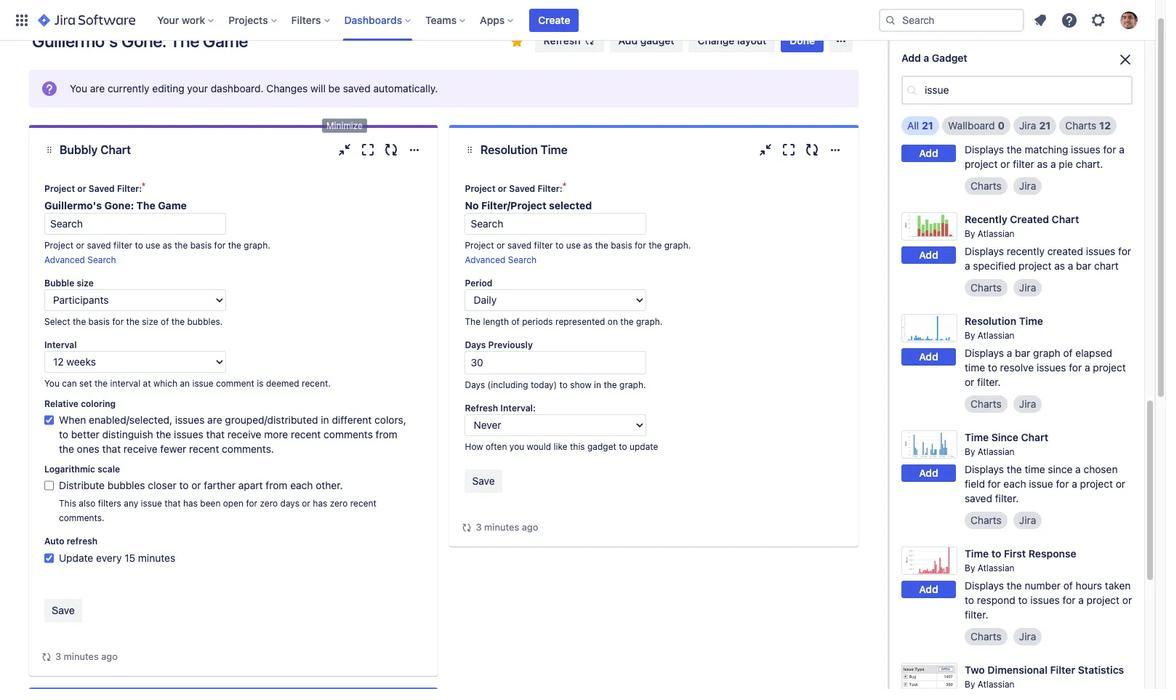 Task type: describe. For each thing, give the bounding box(es) containing it.
for inside resolution time by atlassian displays a bar graph of elapsed time to resolve issues for a project or filter.
[[1070, 362, 1083, 374]]

add for 6th add button from the bottom of the page
[[920, 60, 939, 72]]

2 horizontal spatial search field
[[880, 8, 1025, 32]]

an arrow curved in a circular way on the button that refreshes the dashboard image for bubbly chart
[[41, 651, 52, 663]]

update
[[59, 552, 93, 565]]

to inside the when enabled/selected, issues are grouped/distributed in different colors, to better distinguish the issues that receive more recent comments from the ones that receive fewer recent comments.
[[59, 428, 68, 441]]

add button for time to first response
[[902, 582, 957, 599]]

open
[[223, 498, 244, 509]]

specified
[[974, 260, 1017, 272]]

update every 15 minutes
[[59, 552, 175, 565]]

saved right be
[[343, 82, 371, 95]]

to inside distribute bubbles closer to or farther apart from each other. this also filters any issue that has been open for zero days or has zero recent comments.
[[179, 479, 189, 492]]

maximize bubbly chart image
[[360, 141, 377, 159]]

resolution for resolution time
[[481, 143, 538, 156]]

a inside time to first response by atlassian displays the number of hours taken to respond to issues for a project or filter.
[[1079, 594, 1085, 607]]

add for time since chart add button
[[920, 467, 939, 480]]

banner containing your work
[[0, 0, 1156, 41]]

atlassian inside time since chart by atlassian displays the time since a chosen field for each issue for a project or saved filter.
[[978, 447, 1015, 458]]

bubbles
[[108, 479, 145, 492]]

issues inside recently created chart by atlassian displays recently created issues for a specified project as a bar chart
[[1087, 245, 1116, 258]]

recently created chart image
[[902, 212, 958, 241]]

3 for resolution
[[476, 522, 482, 533]]

jira for chart
[[1020, 180, 1037, 192]]

more actions for resolution time gadget image
[[827, 141, 845, 159]]

would
[[527, 442, 552, 452]]

of inside bubbly chart region
[[161, 316, 169, 327]]

21 for all 21
[[923, 119, 934, 132]]

length
[[483, 316, 509, 327]]

create
[[539, 13, 571, 26]]

since
[[1049, 463, 1073, 476]]

filter. inside resolution time by atlassian displays a bar graph of elapsed time to resolve issues for a project or filter.
[[978, 376, 1002, 388]]

refresh button
[[535, 29, 604, 52]]

15
[[125, 552, 135, 565]]

interval
[[44, 340, 77, 351]]

filter for resolution time
[[534, 240, 553, 251]]

bar inside resolution time by atlassian displays a bar graph of elapsed time to resolve issues for a project or filter.
[[1016, 347, 1031, 359]]

your
[[187, 82, 208, 95]]

as inside resolution time region
[[584, 240, 593, 251]]

for inside resolution time region
[[635, 240, 647, 251]]

Days Previously text field
[[465, 351, 647, 375]]

the inside resolution time region
[[465, 316, 481, 327]]

in for the
[[594, 380, 602, 391]]

charts left "12"
[[1066, 119, 1097, 132]]

is
[[257, 378, 264, 389]]

time inside resolution time by atlassian displays a bar graph of elapsed time to resolve issues for a project or filter.
[[965, 362, 986, 374]]

refresh
[[67, 536, 98, 547]]

closer
[[148, 479, 177, 492]]

displays inside time to first response by atlassian displays the number of hours taken to respond to issues for a project or filter.
[[965, 580, 1005, 592]]

response
[[1029, 548, 1077, 560]]

farther
[[204, 479, 236, 492]]

1 add button from the top
[[902, 58, 957, 75]]

12
[[1100, 119, 1112, 132]]

settings image
[[1090, 11, 1108, 29]]

two
[[965, 664, 986, 677]]

add button for recently created chart
[[902, 247, 957, 264]]

field
[[965, 478, 986, 490]]

maximize resolution time image
[[781, 141, 798, 159]]

issue inside distribute bubbles closer to or farther apart from each other. this also filters any issue that has been open for zero days or has zero recent comments.
[[141, 498, 162, 509]]

ago for chart
[[101, 651, 118, 663]]

or inside time to first response by atlassian displays the number of hours taken to respond to issues for a project or filter.
[[1123, 594, 1133, 607]]

for inside pie chart by atlassian displays the matching issues for a project or filter as a pie chart.
[[1104, 143, 1117, 156]]

coloring
[[81, 399, 116, 410]]

by atlassian jira issue labels in a gadget
[[965, 39, 1096, 68]]

filter/project
[[482, 199, 547, 212]]

dashboard.
[[211, 82, 264, 95]]

2 zero from the left
[[330, 498, 348, 509]]

project inside recently created chart by atlassian displays recently created issues for a specified project as a bar chart
[[1019, 260, 1052, 272]]

2 horizontal spatial that
[[206, 428, 225, 441]]

advanced search link for resolution
[[465, 255, 537, 266]]

no filter/project selected
[[465, 199, 592, 212]]

the inside time to first response by atlassian displays the number of hours taken to respond to issues for a project or filter.
[[1007, 580, 1023, 592]]

add button for time since chart
[[902, 465, 957, 483]]

by inside resolution time by atlassian displays a bar graph of elapsed time to resolve issues for a project or filter.
[[965, 330, 976, 341]]

for inside recently created chart by atlassian displays recently created issues for a specified project as a bar chart
[[1119, 245, 1132, 258]]

pie chart image
[[902, 111, 958, 139]]

labels
[[1012, 56, 1040, 68]]

1 vertical spatial minutes
[[138, 552, 175, 565]]

as inside recently created chart by atlassian displays recently created issues for a specified project as a bar chart
[[1055, 260, 1066, 272]]

by inside time since chart by atlassian displays the time since a chosen field for each issue for a project or saved filter.
[[965, 447, 976, 458]]

bubble size
[[44, 278, 94, 289]]

or inside resolution time by atlassian displays a bar graph of elapsed time to resolve issues for a project or filter.
[[965, 376, 975, 388]]

update
[[630, 442, 659, 452]]

are inside the when enabled/selected, issues are grouped/distributed in different colors, to better distinguish the issues that receive more recent comments from the ones that receive fewer recent comments.
[[207, 414, 222, 426]]

chosen
[[1084, 463, 1119, 476]]

select the basis for the size of the bubbles.
[[44, 316, 223, 327]]

no
[[465, 199, 479, 212]]

resolve
[[1001, 362, 1035, 374]]

chart right bubbly
[[100, 143, 131, 156]]

issues inside time to first response by atlassian displays the number of hours taken to respond to issues for a project or filter.
[[1031, 594, 1061, 607]]

0 horizontal spatial recent
[[189, 443, 219, 455]]

previously
[[489, 340, 533, 351]]

the length of periods represented on the graph.
[[465, 316, 663, 327]]

the inside bubbly chart region
[[137, 199, 156, 212]]

comments
[[324, 428, 373, 441]]

close icon image
[[1117, 51, 1135, 68]]

days previously
[[465, 340, 533, 351]]

graph. inside bubbly chart region
[[244, 240, 270, 251]]

add for time to first response's add button
[[920, 584, 939, 596]]

charts for to
[[971, 631, 1002, 643]]

that inside distribute bubbles closer to or farther apart from each other. this also filters any issue that has been open for zero days or has zero recent comments.
[[165, 498, 181, 509]]

jira for time
[[1020, 398, 1037, 410]]

how often you would like this gadget to update
[[465, 442, 659, 452]]

charts 12
[[1066, 119, 1112, 132]]

refresh resolution time image
[[804, 141, 821, 159]]

add a gadget
[[902, 52, 968, 64]]

scale
[[98, 464, 120, 475]]

days
[[280, 498, 300, 509]]

resolution time by atlassian displays a bar graph of elapsed time to resolve issues for a project or filter.
[[965, 315, 1127, 388]]

period
[[465, 278, 493, 289]]

two dimensional filter statistics image
[[902, 663, 958, 690]]

pie
[[1060, 158, 1074, 170]]

of inside resolution time region
[[512, 316, 520, 327]]

0 vertical spatial guillermo's gone: the game
[[32, 31, 248, 51]]

gadget inside resolution time region
[[588, 442, 617, 452]]

change layout
[[698, 34, 767, 47]]

or inside time since chart by atlassian displays the time since a chosen field for each issue for a project or saved filter.
[[1117, 478, 1126, 490]]

like
[[554, 442, 568, 452]]

guillermo's gone: the game inside bubbly chart region
[[44, 199, 187, 212]]

21 for jira 21
[[1040, 119, 1051, 132]]

basis for time
[[611, 240, 633, 251]]

jira right 0
[[1020, 119, 1037, 132]]

game inside bubbly chart region
[[158, 199, 187, 212]]

displays inside resolution time by atlassian displays a bar graph of elapsed time to resolve issues for a project or filter.
[[965, 347, 1005, 359]]

apart
[[238, 479, 263, 492]]

1 vertical spatial size
[[142, 316, 158, 327]]

periods
[[522, 316, 553, 327]]

search field for bubbly chart
[[44, 213, 226, 235]]

Search gadgets field
[[921, 77, 1132, 103]]

project up bubble
[[44, 240, 74, 251]]

which
[[153, 378, 178, 389]]

chart inside pie chart by atlassian displays the matching issues for a project or filter as a pie chart.
[[983, 111, 1011, 124]]

minimize tooltip
[[322, 121, 367, 135]]

every
[[96, 552, 122, 565]]

logarithmic scale
[[44, 464, 120, 475]]

saved for resolution
[[509, 183, 536, 194]]

basis for chart
[[190, 240, 212, 251]]

a inside by atlassian jira issue labels in a gadget
[[1053, 56, 1059, 68]]

dashboards
[[345, 13, 402, 26]]

add up all on the top
[[902, 52, 922, 64]]

interval:
[[501, 403, 536, 414]]

fewer
[[160, 443, 186, 455]]

project up the no
[[465, 183, 496, 194]]

since
[[992, 431, 1019, 444]]

atlassian inside by atlassian jira issue labels in a gadget
[[978, 39, 1015, 50]]

more dashboard actions image
[[833, 32, 850, 49]]

resolution time image
[[902, 314, 958, 343]]

refresh bubbly chart image
[[383, 141, 400, 159]]

bubble
[[44, 278, 74, 289]]

0 vertical spatial the
[[170, 31, 199, 51]]

0
[[999, 119, 1005, 132]]

0 vertical spatial size
[[77, 278, 94, 289]]

by inside recently created chart by atlassian displays recently created issues for a specified project as a bar chart
[[965, 228, 976, 239]]

1 zero from the left
[[260, 498, 278, 509]]

filter inside pie chart by atlassian displays the matching issues for a project or filter as a pie chart.
[[1014, 158, 1035, 170]]

gone: inside bubbly chart region
[[104, 199, 134, 212]]

interval
[[110, 378, 141, 389]]

charts for chart
[[971, 180, 1002, 192]]

advanced for bubbly chart
[[44, 255, 85, 266]]

appswitcher icon image
[[13, 11, 31, 29]]

jira for since
[[1020, 514, 1037, 527]]

saved inside resolution time region
[[508, 240, 532, 251]]

resolution time
[[481, 143, 568, 156]]

displays inside recently created chart by atlassian displays recently created issues for a specified project as a bar chart
[[965, 245, 1005, 258]]

recent inside distribute bubbles closer to or farther apart from each other. this also filters any issue that has been open for zero days or has zero recent comments.
[[350, 498, 377, 509]]

days (including today) to show in the graph.
[[465, 380, 646, 391]]

refresh for refresh
[[544, 34, 581, 47]]

changes
[[267, 82, 308, 95]]

been
[[200, 498, 221, 509]]

project down bubbly
[[44, 183, 75, 194]]

0 vertical spatial guillermo's
[[32, 31, 118, 51]]

to inside resolution time by atlassian displays a bar graph of elapsed time to resolve issues for a project or filter.
[[989, 362, 998, 374]]

jira inside by atlassian jira issue labels in a gadget
[[965, 56, 982, 68]]

how
[[465, 442, 483, 452]]

dashboards button
[[340, 8, 417, 32]]

3 for bubbly
[[55, 651, 61, 663]]

jira 21
[[1020, 119, 1051, 132]]

comments. inside the when enabled/selected, issues are grouped/distributed in different colors, to better distinguish the issues that receive more recent comments from the ones that receive fewer recent comments.
[[222, 443, 274, 455]]

time inside time since chart by atlassian displays the time since a chosen field for each issue for a project or saved filter.
[[965, 431, 989, 444]]

can
[[62, 378, 77, 389]]

bubbles.
[[187, 316, 223, 327]]

bubbly chart region
[[41, 172, 427, 665]]

atlassian inside recently created chart by atlassian displays recently created issues for a specified project as a bar chart
[[978, 228, 1015, 239]]

elapsed
[[1076, 347, 1113, 359]]

0 vertical spatial are
[[90, 82, 105, 95]]

refresh image
[[584, 35, 596, 47]]

minimize
[[327, 122, 363, 133]]

hours
[[1076, 580, 1103, 592]]

add for resolution time's add button
[[920, 351, 939, 363]]

Distribute bubbles closer to or farther apart from each other. checkbox
[[44, 479, 54, 493]]

by inside by atlassian jira issue labels in a gadget
[[965, 39, 976, 50]]

change layout button
[[689, 29, 776, 52]]

your
[[157, 13, 179, 26]]

projects
[[229, 13, 268, 26]]

auto
[[44, 536, 64, 547]]



Task type: vqa. For each thing, say whether or not it's contained in the screenshot.
(including
yes



Task type: locate. For each thing, give the bounding box(es) containing it.
search field inside resolution time region
[[465, 213, 647, 235]]

4 displays from the top
[[965, 463, 1005, 476]]

on
[[608, 316, 618, 327]]

1 vertical spatial gone:
[[104, 199, 134, 212]]

in for different
[[321, 414, 329, 426]]

from inside distribute bubbles closer to or farther apart from each other. this also filters any issue that has been open for zero days or has zero recent comments.
[[266, 479, 288, 492]]

1 vertical spatial days
[[465, 380, 485, 391]]

zero left the days
[[260, 498, 278, 509]]

1 horizontal spatial search field
[[465, 213, 647, 235]]

displays inside time since chart by atlassian displays the time since a chosen field for each issue for a project or saved filter.
[[965, 463, 1005, 476]]

bar up resolve
[[1016, 347, 1031, 359]]

1 vertical spatial in
[[594, 380, 602, 391]]

0 horizontal spatial that
[[102, 443, 121, 455]]

add button up pie chart image
[[902, 58, 957, 75]]

0 vertical spatial in
[[1043, 56, 1051, 68]]

jira up the created
[[1020, 180, 1037, 192]]

add button down resolution time image
[[902, 349, 957, 366]]

atlassian down recently
[[978, 228, 1015, 239]]

1 horizontal spatial game
[[203, 31, 248, 51]]

0 vertical spatial bar
[[1077, 260, 1092, 272]]

0 horizontal spatial the
[[137, 199, 156, 212]]

6 add button from the top
[[902, 582, 957, 599]]

6 atlassian from the top
[[978, 563, 1015, 574]]

2 advanced search link from the left
[[465, 255, 537, 266]]

1 horizontal spatial bar
[[1077, 260, 1092, 272]]

3 atlassian from the top
[[978, 228, 1015, 239]]

add inside 'button'
[[619, 34, 638, 47]]

of left hours
[[1064, 580, 1074, 592]]

that up scale
[[102, 443, 121, 455]]

2 advanced from the left
[[465, 255, 506, 266]]

help image
[[1061, 11, 1079, 29]]

1 horizontal spatial filter:
[[538, 183, 563, 194]]

add button for pie chart
[[902, 145, 957, 163]]

5 atlassian from the top
[[978, 447, 1015, 458]]

recent down comments
[[350, 498, 377, 509]]

time up the graph
[[1020, 315, 1044, 327]]

4 atlassian from the top
[[978, 330, 1015, 341]]

project up period
[[465, 240, 494, 251]]

when
[[59, 414, 86, 426]]

1 atlassian from the top
[[978, 39, 1015, 50]]

issues inside resolution time by atlassian displays a bar graph of elapsed time to resolve issues for a project or filter.
[[1037, 362, 1067, 374]]

chart inside recently created chart by atlassian displays recently created issues for a specified project as a bar chart
[[1052, 213, 1080, 225]]

you inside bubbly chart region
[[44, 378, 60, 389]]

1 has from the left
[[183, 498, 198, 509]]

days for days (including today) to show in the graph.
[[465, 380, 485, 391]]

3 add button from the top
[[902, 247, 957, 264]]

done link
[[782, 29, 824, 52]]

advanced up bubble size
[[44, 255, 85, 266]]

comments. inside distribute bubbles closer to or farther apart from each other. this also filters any issue that has been open for zero days or has zero recent comments.
[[59, 513, 104, 524]]

project inside time since chart by atlassian displays the time since a chosen field for each issue for a project or saved filter.
[[1081, 478, 1114, 490]]

project inside resolution time by atlassian displays a bar graph of elapsed time to resolve issues for a project or filter.
[[1094, 362, 1127, 374]]

time since chart by atlassian displays the time since a chosen field for each issue for a project or saved filter.
[[965, 431, 1126, 505]]

charts for time
[[971, 398, 1002, 410]]

filter for bubbly chart
[[114, 240, 132, 251]]

1 vertical spatial bar
[[1016, 347, 1031, 359]]

1 vertical spatial comments.
[[59, 513, 104, 524]]

0 vertical spatial days
[[465, 340, 486, 351]]

0 vertical spatial receive
[[228, 428, 262, 441]]

minimize resolution time image
[[757, 141, 775, 159]]

0 horizontal spatial minutes
[[64, 651, 99, 663]]

0 horizontal spatial filter:
[[117, 183, 142, 194]]

the inside time since chart by atlassian displays the time since a chosen field for each issue for a project or saved filter.
[[1007, 463, 1023, 476]]

chart right pie
[[983, 111, 1011, 124]]

3 displays from the top
[[965, 347, 1005, 359]]

your profile and settings image
[[1121, 11, 1139, 29]]

chart right the "since"
[[1022, 431, 1049, 444]]

add button down pie chart image
[[902, 145, 957, 163]]

the inside pie chart by atlassian displays the matching issues for a project or filter as a pie chart.
[[1007, 143, 1023, 156]]

1 horizontal spatial that
[[165, 498, 181, 509]]

logarithmic
[[44, 464, 95, 475]]

0 horizontal spatial saved
[[89, 183, 115, 194]]

2 add button from the top
[[902, 145, 957, 163]]

recent
[[291, 428, 321, 441], [189, 443, 219, 455], [350, 498, 377, 509]]

0 horizontal spatial receive
[[124, 443, 158, 455]]

jira down resolve
[[1020, 398, 1037, 410]]

time left first
[[965, 548, 989, 560]]

0 vertical spatial from
[[376, 428, 398, 441]]

filter. inside time since chart by atlassian displays the time since a chosen field for each issue for a project or saved filter.
[[996, 492, 1019, 505]]

0 horizontal spatial advanced search link
[[44, 255, 116, 266]]

2 horizontal spatial basis
[[611, 240, 633, 251]]

enabled/selected,
[[89, 414, 172, 426]]

project inside pie chart by atlassian displays the matching issues for a project or filter as a pie chart.
[[965, 158, 998, 170]]

you are currently editing your dashboard. changes will be saved automatically.
[[70, 82, 438, 95]]

project inside time to first response by atlassian displays the number of hours taken to respond to issues for a project or filter.
[[1087, 594, 1120, 607]]

2 project or saved filter to use as the basis for the graph. advanced search from the left
[[465, 240, 691, 266]]

colors,
[[375, 414, 406, 426]]

issue down since
[[1030, 478, 1054, 490]]

1 vertical spatial guillermo's
[[44, 199, 102, 212]]

filter inside bubbly chart region
[[114, 240, 132, 251]]

distribute bubbles closer to or farther apart from each other. this also filters any issue that has been open for zero days or has zero recent comments.
[[59, 479, 377, 524]]

1 horizontal spatial resolution
[[965, 315, 1017, 327]]

minutes for bubbly chart
[[64, 651, 99, 663]]

be
[[329, 82, 340, 95]]

basis inside resolution time region
[[611, 240, 633, 251]]

pie chart by atlassian displays the matching issues for a project or filter as a pie chart.
[[965, 111, 1125, 170]]

created
[[1011, 213, 1050, 225]]

1 advanced from the left
[[44, 255, 85, 266]]

filter: for time
[[538, 183, 563, 194]]

1 days from the top
[[465, 340, 486, 351]]

has down other. in the left bottom of the page
[[313, 498, 328, 509]]

at
[[143, 378, 151, 389]]

1 horizontal spatial from
[[376, 428, 398, 441]]

minutes inside resolution time region
[[485, 522, 520, 533]]

2 21 from the left
[[1040, 119, 1051, 132]]

today)
[[531, 380, 557, 391]]

3 minutes ago for resolution
[[476, 522, 539, 533]]

6 by from the top
[[965, 563, 976, 574]]

0 horizontal spatial zero
[[260, 498, 278, 509]]

gone: down 'bubbly chart'
[[104, 199, 134, 212]]

add for add button related to recently created chart
[[920, 249, 939, 262]]

1 horizontal spatial saved
[[509, 183, 536, 194]]

by inside pie chart by atlassian displays the matching issues for a project or filter as a pie chart.
[[965, 127, 976, 137]]

days down length
[[465, 340, 486, 351]]

done
[[790, 34, 815, 47]]

When enabled/selected, issues are grouped/distributed in different colors, to better distinguish the issues that receive more recent comments from the ones that receive fewer recent comments. checkbox
[[44, 413, 54, 428]]

charts for created
[[971, 282, 1002, 294]]

filter. inside time to first response by atlassian displays the number of hours taken to respond to issues for a project or filter.
[[965, 609, 989, 621]]

charts down "field"
[[971, 514, 1002, 527]]

from up the days
[[266, 479, 288, 492]]

2 vertical spatial that
[[165, 498, 181, 509]]

issue
[[985, 56, 1009, 68], [192, 378, 214, 389], [1030, 478, 1054, 490], [141, 498, 162, 509]]

minimize bubbly chart image
[[336, 141, 354, 159]]

time left the "since"
[[965, 431, 989, 444]]

0 horizontal spatial in
[[321, 414, 329, 426]]

advanced up period
[[465, 255, 506, 266]]

displays inside pie chart by atlassian displays the matching issues for a project or filter as a pie chart.
[[965, 143, 1005, 156]]

advanced search link up period
[[465, 255, 537, 266]]

0 horizontal spatial refresh
[[465, 403, 498, 414]]

an arrow curved in a circular way on the button that refreshes the dashboard image
[[462, 522, 473, 534], [41, 651, 52, 663]]

0 horizontal spatial are
[[90, 82, 105, 95]]

0 vertical spatial minutes
[[485, 522, 520, 533]]

an arrow curved in a circular way on the button that refreshes the dashboard image inside resolution time region
[[462, 522, 473, 534]]

better
[[71, 428, 100, 441]]

1 vertical spatial recent
[[189, 443, 219, 455]]

1 horizontal spatial 3 minutes ago
[[476, 522, 539, 533]]

time left resolve
[[965, 362, 986, 374]]

you
[[70, 82, 87, 95], [44, 378, 60, 389]]

for inside time to first response by atlassian displays the number of hours taken to respond to issues for a project or filter.
[[1063, 594, 1076, 607]]

4 add button from the top
[[902, 349, 957, 366]]

chart inside time since chart by atlassian displays the time since a chosen field for each issue for a project or saved filter.
[[1022, 431, 1049, 444]]

respond
[[978, 594, 1016, 607]]

for
[[1104, 143, 1117, 156], [214, 240, 226, 251], [635, 240, 647, 251], [1119, 245, 1132, 258], [112, 316, 124, 327], [1070, 362, 1083, 374], [988, 478, 1001, 490], [1057, 478, 1070, 490], [246, 498, 258, 509], [1063, 594, 1076, 607]]

1 horizontal spatial advanced
[[465, 255, 506, 266]]

for inside distribute bubbles closer to or farther apart from each other. this also filters any issue that has been open for zero days or has zero recent comments.
[[246, 498, 258, 509]]

or inside pie chart by atlassian displays the matching issues for a project or filter as a pie chart.
[[1001, 158, 1011, 170]]

add for add button corresponding to pie chart
[[920, 147, 939, 160]]

time inside time since chart by atlassian displays the time since a chosen field for each issue for a project or saved filter.
[[1025, 463, 1046, 476]]

1 horizontal spatial in
[[594, 380, 602, 391]]

1 vertical spatial game
[[158, 199, 187, 212]]

1 project or saved filter: from the left
[[44, 183, 142, 194]]

3 by from the top
[[965, 228, 976, 239]]

in for a
[[1043, 56, 1051, 68]]

1 horizontal spatial comments.
[[222, 443, 274, 455]]

guillermo's inside bubbly chart region
[[44, 199, 102, 212]]

saved inside bubbly chart region
[[89, 183, 115, 194]]

0 horizontal spatial use
[[146, 240, 160, 251]]

0 horizontal spatial bar
[[1016, 347, 1031, 359]]

more
[[264, 428, 288, 441]]

taken
[[1106, 580, 1131, 592]]

5 by from the top
[[965, 447, 976, 458]]

Auto refresh checkbox
[[44, 551, 54, 566]]

jira software image
[[38, 11, 135, 29], [38, 11, 135, 29]]

1 vertical spatial gadget
[[588, 442, 617, 452]]

filter: inside bubbly chart region
[[117, 183, 142, 194]]

statistics
[[1079, 664, 1125, 677]]

21 up matching
[[1040, 119, 1051, 132]]

search inside bubbly chart region
[[88, 255, 116, 266]]

jira down recently
[[1020, 282, 1037, 294]]

charts for since
[[971, 514, 1002, 527]]

ones
[[77, 443, 100, 455]]

3 inside bubbly chart region
[[55, 651, 61, 663]]

2 vertical spatial filter.
[[965, 609, 989, 621]]

1 horizontal spatial recent
[[291, 428, 321, 441]]

time up 'selected'
[[541, 143, 568, 156]]

project or saved filter to use as the basis for the graph. advanced search for bubbly chart
[[44, 240, 270, 266]]

number
[[1025, 580, 1061, 592]]

5 displays from the top
[[965, 580, 1005, 592]]

graph.
[[244, 240, 270, 251], [665, 240, 691, 251], [637, 316, 663, 327], [620, 380, 646, 391]]

primary element
[[9, 0, 880, 40]]

0 vertical spatial that
[[206, 428, 225, 441]]

teams button
[[421, 8, 472, 32]]

add down resolution time image
[[920, 351, 939, 363]]

an arrow curved in a circular way on the button that refreshes the dashboard image inside bubbly chart region
[[41, 651, 52, 663]]

add gadget button
[[610, 29, 683, 52]]

jira up dimensional
[[1020, 631, 1037, 643]]

star guillermo's gone: the game image
[[508, 33, 526, 50]]

3 minutes ago for bubbly
[[55, 651, 118, 663]]

ago inside resolution time region
[[522, 522, 539, 533]]

in right show
[[594, 380, 602, 391]]

atlassian up labels
[[978, 39, 1015, 50]]

jira for to
[[1020, 631, 1037, 643]]

1 search from the left
[[88, 255, 116, 266]]

2 atlassian from the top
[[978, 127, 1015, 137]]

from inside the when enabled/selected, issues are grouped/distributed in different colors, to better distinguish the issues that receive more recent comments from the ones that receive fewer recent comments.
[[376, 428, 398, 441]]

2 displays from the top
[[965, 245, 1005, 258]]

2 horizontal spatial recent
[[350, 498, 377, 509]]

banner
[[0, 0, 1156, 41]]

resolution up filter/project
[[481, 143, 538, 156]]

by down recently
[[965, 228, 976, 239]]

1 by from the top
[[965, 39, 976, 50]]

use inside resolution time region
[[566, 240, 581, 251]]

resolution time region
[[462, 172, 847, 535]]

1 vertical spatial 3
[[55, 651, 61, 663]]

1 horizontal spatial 3
[[476, 522, 482, 533]]

ago inside bubbly chart region
[[101, 651, 118, 663]]

gone: down the your in the left of the page
[[121, 31, 166, 51]]

apps
[[480, 13, 505, 26]]

project or saved filter: up filter/project
[[465, 183, 563, 194]]

you left currently
[[70, 82, 87, 95]]

issue inside time since chart by atlassian displays the time since a chosen field for each issue for a project or saved filter.
[[1030, 478, 1054, 490]]

size
[[77, 278, 94, 289], [142, 316, 158, 327]]

chart.
[[1077, 158, 1104, 170]]

filter. up first
[[996, 492, 1019, 505]]

gadget inside 'button'
[[641, 34, 675, 47]]

0 horizontal spatial time
[[965, 362, 986, 374]]

gadget up pie
[[932, 52, 968, 64]]

saved inside bubbly chart region
[[87, 240, 111, 251]]

gadget
[[641, 34, 675, 47], [588, 442, 617, 452]]

2 use from the left
[[566, 240, 581, 251]]

receive down distinguish
[[124, 443, 158, 455]]

issues inside pie chart by atlassian displays the matching issues for a project or filter as a pie chart.
[[1072, 143, 1101, 156]]

atlassian down the "since"
[[978, 447, 1015, 458]]

0 horizontal spatial project or saved filter to use as the basis for the graph. advanced search
[[44, 240, 270, 266]]

search
[[88, 255, 116, 266], [508, 255, 537, 266]]

select
[[44, 316, 70, 327]]

this
[[570, 442, 585, 452]]

grouped/distributed
[[225, 414, 318, 426]]

all 21
[[908, 119, 934, 132]]

project or saved filter to use as the basis for the graph. advanced search inside resolution time region
[[465, 240, 691, 266]]

automatically.
[[374, 82, 438, 95]]

charts up the "since"
[[971, 398, 1002, 410]]

refresh for refresh interval:
[[465, 403, 498, 414]]

resolution for resolution time by atlassian displays a bar graph of elapsed time to resolve issues for a project or filter.
[[965, 315, 1017, 327]]

you for you are currently editing your dashboard. changes will be saved automatically.
[[70, 82, 87, 95]]

0 horizontal spatial size
[[77, 278, 94, 289]]

first
[[1005, 548, 1027, 560]]

as inside pie chart by atlassian displays the matching issues for a project or filter as a pie chart.
[[1038, 158, 1049, 170]]

filter. down respond
[[965, 609, 989, 621]]

that down closer
[[165, 498, 181, 509]]

of inside time to first response by atlassian displays the number of hours taken to respond to issues for a project or filter.
[[1064, 580, 1074, 592]]

that up farther
[[206, 428, 225, 441]]

size left bubbles.
[[142, 316, 158, 327]]

project down hours
[[1087, 594, 1120, 607]]

recently created chart by atlassian displays recently created issues for a specified project as a bar chart
[[965, 213, 1132, 272]]

0 horizontal spatial search field
[[44, 213, 226, 235]]

filters button
[[287, 8, 336, 32]]

atlassian
[[978, 39, 1015, 50], [978, 127, 1015, 137], [978, 228, 1015, 239], [978, 330, 1015, 341], [978, 447, 1015, 458], [978, 563, 1015, 574]]

time inside resolution time by atlassian displays a bar graph of elapsed time to resolve issues for a project or filter.
[[1020, 315, 1044, 327]]

1 displays from the top
[[965, 143, 1005, 156]]

advanced search link
[[44, 255, 116, 266], [465, 255, 537, 266]]

other.
[[316, 479, 343, 492]]

2 project or saved filter: from the left
[[465, 183, 563, 194]]

0 vertical spatial comments.
[[222, 443, 274, 455]]

0 horizontal spatial game
[[158, 199, 187, 212]]

0 vertical spatial an arrow curved in a circular way on the button that refreshes the dashboard image
[[462, 522, 473, 534]]

by down pie
[[965, 127, 976, 137]]

1 horizontal spatial you
[[70, 82, 87, 95]]

recently
[[1007, 245, 1045, 258]]

selected
[[549, 199, 592, 212]]

0 vertical spatial ago
[[522, 522, 539, 533]]

atlassian inside time to first response by atlassian displays the number of hours taken to respond to issues for a project or filter.
[[978, 563, 1015, 574]]

0 vertical spatial gone:
[[121, 31, 166, 51]]

relative coloring
[[44, 399, 116, 410]]

time inside time to first response by atlassian displays the number of hours taken to respond to issues for a project or filter.
[[965, 548, 989, 560]]

advanced inside resolution time region
[[465, 255, 506, 266]]

filter. for to
[[965, 609, 989, 621]]

add button down time to first response image at right
[[902, 582, 957, 599]]

in inside resolution time region
[[594, 380, 602, 391]]

1 vertical spatial receive
[[124, 443, 158, 455]]

2 by from the top
[[965, 127, 976, 137]]

time since chart image
[[902, 431, 958, 459]]

use for chart
[[146, 240, 160, 251]]

time to first response by atlassian displays the number of hours taken to respond to issues for a project or filter.
[[965, 548, 1133, 621]]

more actions for bubbly chart gadget image
[[406, 141, 424, 159]]

1 vertical spatial you
[[44, 378, 60, 389]]

0 horizontal spatial 3
[[55, 651, 61, 663]]

1 horizontal spatial gadget
[[641, 34, 675, 47]]

use for time
[[566, 240, 581, 251]]

search image
[[885, 14, 897, 26]]

2 filter: from the left
[[538, 183, 563, 194]]

atlassian down first
[[978, 563, 1015, 574]]

an
[[180, 378, 190, 389]]

filter: down 'bubbly chart'
[[117, 183, 142, 194]]

project or saved filter: for bubbly
[[44, 183, 142, 194]]

saved inside time since chart by atlassian displays the time since a chosen field for each issue for a project or saved filter.
[[965, 492, 993, 505]]

1 vertical spatial time
[[1025, 463, 1046, 476]]

issue inside by atlassian jira issue labels in a gadget
[[985, 56, 1009, 68]]

each
[[1004, 478, 1027, 490], [290, 479, 313, 492]]

receive down grouped/distributed at bottom
[[228, 428, 262, 441]]

1 horizontal spatial an arrow curved in a circular way on the button that refreshes the dashboard image
[[462, 522, 473, 534]]

0 vertical spatial game
[[203, 31, 248, 51]]

1 vertical spatial from
[[266, 479, 288, 492]]

of right length
[[512, 316, 520, 327]]

1 filter: from the left
[[117, 183, 142, 194]]

add down time to first response image at right
[[920, 584, 939, 596]]

filters
[[291, 13, 321, 26]]

0 horizontal spatial filter
[[114, 240, 132, 251]]

2 search from the left
[[508, 255, 537, 266]]

of inside resolution time by atlassian displays a bar graph of elapsed time to resolve issues for a project or filter.
[[1064, 347, 1073, 359]]

add button for resolution time
[[902, 349, 957, 366]]

minutes for resolution time
[[485, 522, 520, 533]]

saved
[[89, 183, 115, 194], [509, 183, 536, 194]]

chart up the created
[[1052, 213, 1080, 225]]

atlassian down pie
[[978, 127, 1015, 137]]

project or saved filter:
[[44, 183, 142, 194], [465, 183, 563, 194]]

days for days previously
[[465, 340, 486, 351]]

1 vertical spatial an arrow curved in a circular way on the button that refreshes the dashboard image
[[41, 651, 52, 663]]

filter. for since
[[996, 492, 1019, 505]]

by inside time to first response by atlassian displays the number of hours taken to respond to issues for a project or filter.
[[965, 563, 976, 574]]

None submit
[[465, 470, 502, 493], [44, 599, 82, 623], [465, 470, 502, 493], [44, 599, 82, 623]]

atlassian up resolve
[[978, 330, 1015, 341]]

3 inside resolution time region
[[476, 522, 482, 533]]

0 horizontal spatial has
[[183, 498, 198, 509]]

add up pie chart image
[[920, 60, 939, 72]]

in inside by atlassian jira issue labels in a gadget
[[1043, 56, 1051, 68]]

1 horizontal spatial basis
[[190, 240, 212, 251]]

days left (including
[[465, 380, 485, 391]]

are left currently
[[90, 82, 105, 95]]

2 vertical spatial in
[[321, 414, 329, 426]]

atlassian inside resolution time by atlassian displays a bar graph of elapsed time to resolve issues for a project or filter.
[[978, 330, 1015, 341]]

displays up resolve
[[965, 347, 1005, 359]]

5 add button from the top
[[902, 465, 957, 483]]

bar inside recently created chart by atlassian displays recently created issues for a specified project as a bar chart
[[1077, 260, 1092, 272]]

relative
[[44, 399, 79, 410]]

refresh inside button
[[544, 34, 581, 47]]

filter
[[1014, 158, 1035, 170], [114, 240, 132, 251], [534, 240, 553, 251]]

project or saved filter: inside resolution time region
[[465, 183, 563, 194]]

recent.
[[302, 378, 331, 389]]

filter: for chart
[[117, 183, 142, 194]]

saved up bubble size
[[87, 240, 111, 251]]

this
[[59, 498, 76, 509]]

add right refresh icon
[[619, 34, 638, 47]]

2 saved from the left
[[509, 183, 536, 194]]

0 horizontal spatial from
[[266, 479, 288, 492]]

project or saved filter to use as the basis for the graph. advanced search
[[44, 240, 270, 266], [465, 240, 691, 266]]

search for resolution
[[508, 255, 537, 266]]

issue right an
[[192, 378, 214, 389]]

advanced search link up bubble size
[[44, 255, 116, 266]]

1 advanced search link from the left
[[44, 255, 116, 266]]

saved for bubbly
[[89, 183, 115, 194]]

1 horizontal spatial gadget
[[1062, 56, 1096, 68]]

search for bubbly
[[88, 255, 116, 266]]

1 horizontal spatial advanced search link
[[465, 255, 537, 266]]

editing
[[152, 82, 185, 95]]

wallboard
[[949, 119, 996, 132]]

you left can
[[44, 378, 60, 389]]

2 horizontal spatial minutes
[[485, 522, 520, 533]]

0 vertical spatial resolution
[[481, 143, 538, 156]]

time to first response image
[[902, 547, 958, 576]]

advanced search link inside bubbly chart region
[[44, 255, 116, 266]]

advanced search link inside resolution time region
[[465, 255, 537, 266]]

guillermo's gone: the game
[[32, 31, 248, 51], [44, 199, 187, 212]]

add button down time since chart image
[[902, 465, 957, 483]]

size right bubble
[[77, 278, 94, 289]]

0 horizontal spatial basis
[[88, 316, 110, 327]]

show
[[571, 380, 592, 391]]

2 horizontal spatial filter
[[1014, 158, 1035, 170]]

1 vertical spatial guillermo's gone: the game
[[44, 199, 187, 212]]

atlassian inside pie chart by atlassian displays the matching issues for a project or filter as a pie chart.
[[978, 127, 1015, 137]]

4 by from the top
[[965, 330, 976, 341]]

guillermo's up currently
[[32, 31, 118, 51]]

project down "wallboard 0"
[[965, 158, 998, 170]]

you for you can set the interval at which an issue comment is deemed recent.
[[44, 378, 60, 389]]

bar left chart
[[1077, 260, 1092, 272]]

recently
[[965, 213, 1008, 225]]

2 has from the left
[[313, 498, 328, 509]]

add down recently created chart image
[[920, 249, 939, 262]]

by right resolution time image
[[965, 330, 976, 341]]

by up "field"
[[965, 447, 976, 458]]

of right the graph
[[1064, 347, 1073, 359]]

by
[[965, 39, 976, 50], [965, 127, 976, 137], [965, 228, 976, 239], [965, 330, 976, 341], [965, 447, 976, 458], [965, 563, 976, 574]]

in inside the when enabled/selected, issues are grouped/distributed in different colors, to better distinguish the issues that receive more recent comments from the ones that receive fewer recent comments.
[[321, 414, 329, 426]]

projects button
[[224, 8, 283, 32]]

1 horizontal spatial ago
[[522, 522, 539, 533]]

add down time since chart image
[[920, 467, 939, 480]]

jira left labels
[[965, 56, 982, 68]]

1 horizontal spatial size
[[142, 316, 158, 327]]

2 vertical spatial the
[[465, 316, 481, 327]]

1 vertical spatial 3 minutes ago
[[55, 651, 118, 663]]

2 days from the top
[[465, 380, 485, 391]]

1 vertical spatial that
[[102, 443, 121, 455]]

will
[[311, 82, 326, 95]]

1 horizontal spatial 21
[[1040, 119, 1051, 132]]

each right "field"
[[1004, 478, 1027, 490]]

the
[[170, 31, 199, 51], [137, 199, 156, 212], [465, 316, 481, 327]]

jira up first
[[1020, 514, 1037, 527]]

filter
[[1051, 664, 1076, 677]]

refresh
[[544, 34, 581, 47], [465, 403, 498, 414]]

displays up specified
[[965, 245, 1005, 258]]

jira
[[965, 56, 982, 68], [1020, 119, 1037, 132], [1020, 180, 1037, 192], [1020, 282, 1037, 294], [1020, 398, 1037, 410], [1020, 514, 1037, 527], [1020, 631, 1037, 643]]

add gadget
[[619, 34, 675, 47]]

advanced search link for bubbly
[[44, 255, 116, 266]]

add button down recently created chart image
[[902, 247, 957, 264]]

displays up respond
[[965, 580, 1005, 592]]

time
[[965, 362, 986, 374], [1025, 463, 1046, 476]]

2 horizontal spatial the
[[465, 316, 481, 327]]

0 horizontal spatial gadget
[[932, 52, 968, 64]]

each inside distribute bubbles closer to or farther apart from each other. this also filters any issue that has been open for zero days or has zero recent comments.
[[290, 479, 313, 492]]

saved down 'bubbly chart'
[[89, 183, 115, 194]]

ago for time
[[522, 522, 539, 533]]

distribute
[[59, 479, 105, 492]]

0 horizontal spatial project or saved filter:
[[44, 183, 142, 194]]

an arrow curved in a circular way on the button that refreshes the dashboard image for resolution time
[[462, 522, 473, 534]]

refresh inside resolution time region
[[465, 403, 498, 414]]

as inside bubbly chart region
[[163, 240, 172, 251]]

filter.
[[978, 376, 1002, 388], [996, 492, 1019, 505], [965, 609, 989, 621]]

are
[[90, 82, 105, 95], [207, 414, 222, 426]]

1 saved from the left
[[89, 183, 115, 194]]

has left been
[[183, 498, 198, 509]]

2 vertical spatial minutes
[[64, 651, 99, 663]]

filter: up 'selected'
[[538, 183, 563, 194]]

notifications image
[[1032, 11, 1050, 29]]

each up the days
[[290, 479, 313, 492]]

advanced for resolution time
[[465, 255, 506, 266]]

gadget inside by atlassian jira issue labels in a gadget
[[1062, 56, 1096, 68]]

0 vertical spatial filter.
[[978, 376, 1002, 388]]

project or saved filter: inside bubbly chart region
[[44, 183, 142, 194]]

Search field
[[880, 8, 1025, 32], [44, 213, 226, 235], [465, 213, 647, 235]]

1 horizontal spatial minutes
[[138, 552, 175, 565]]

3 minutes ago
[[476, 522, 539, 533], [55, 651, 118, 663]]

deemed
[[266, 378, 300, 389]]

1 horizontal spatial time
[[1025, 463, 1046, 476]]

displays up "field"
[[965, 463, 1005, 476]]

each inside time since chart by atlassian displays the time since a chosen field for each issue for a project or saved filter.
[[1004, 478, 1027, 490]]

0 vertical spatial 3 minutes ago
[[476, 522, 539, 533]]

project or saved filter to use as the basis for the graph. advanced search inside bubbly chart region
[[44, 240, 270, 266]]

1 vertical spatial refresh
[[465, 403, 498, 414]]

use inside bubbly chart region
[[146, 240, 160, 251]]

saved down filter/project
[[508, 240, 532, 251]]

dimensional
[[988, 664, 1048, 677]]

filter:
[[117, 183, 142, 194], [538, 183, 563, 194]]

search field for resolution time
[[465, 213, 647, 235]]

apps button
[[476, 8, 520, 32]]

project or saved filter to use as the basis for the graph. advanced search for resolution time
[[465, 240, 691, 266]]

filter. down resolve
[[978, 376, 1002, 388]]

in right labels
[[1043, 56, 1051, 68]]

1 use from the left
[[146, 240, 160, 251]]

1 horizontal spatial refresh
[[544, 34, 581, 47]]

of
[[161, 316, 169, 327], [512, 316, 520, 327], [1064, 347, 1073, 359], [1064, 580, 1074, 592]]

you
[[510, 442, 525, 452]]

jira for created
[[1020, 282, 1037, 294]]

1 horizontal spatial each
[[1004, 478, 1027, 490]]

project down recently
[[1019, 260, 1052, 272]]

1 21 from the left
[[923, 119, 934, 132]]

gadget left change
[[641, 34, 675, 47]]

1 project or saved filter to use as the basis for the graph. advanced search from the left
[[44, 240, 270, 266]]

advanced inside bubbly chart region
[[44, 255, 85, 266]]

project or saved filter: for resolution
[[465, 183, 563, 194]]



